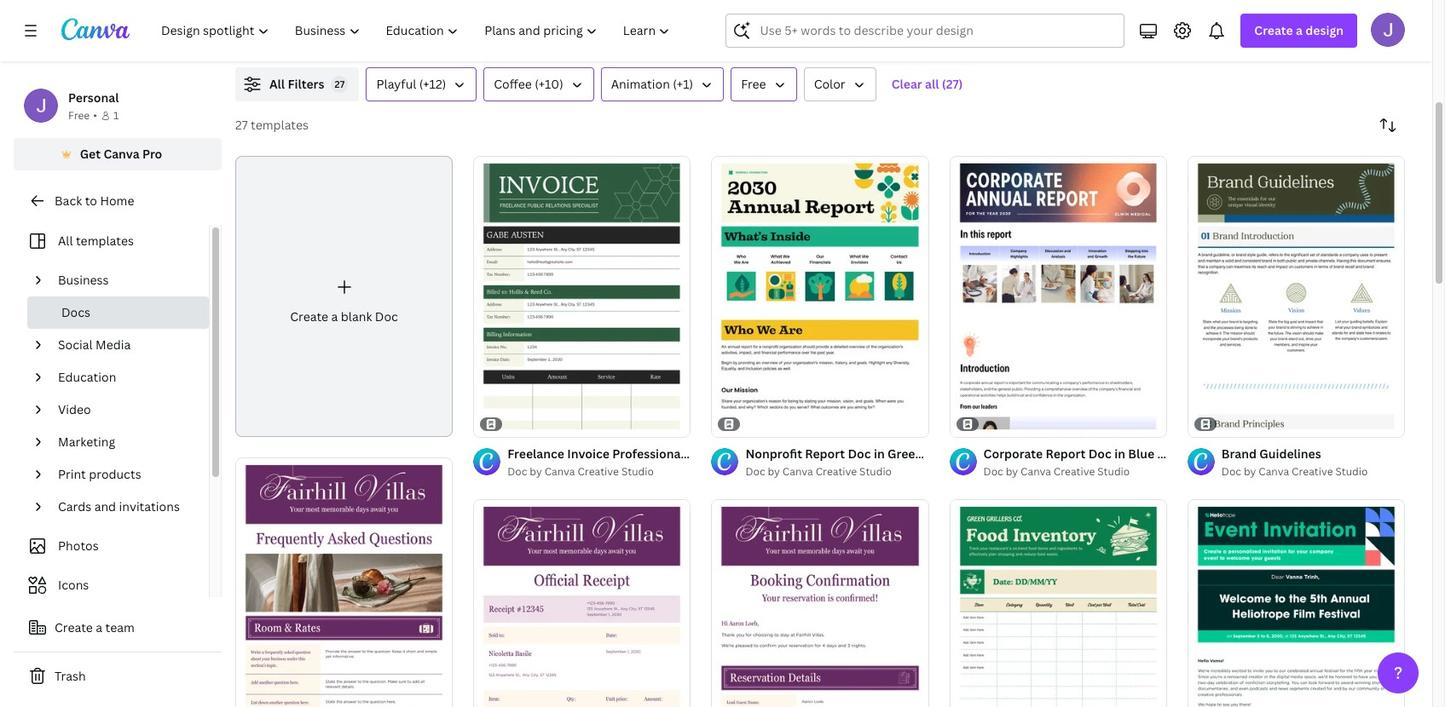 Task type: describe. For each thing, give the bounding box(es) containing it.
create a blank doc link
[[235, 156, 453, 438]]

clear all (27)
[[892, 76, 963, 92]]

Sort by button
[[1371, 108, 1405, 142]]

free for free
[[741, 76, 766, 92]]

create for create a design
[[1255, 22, 1293, 38]]

animation (+1)
[[611, 76, 693, 92]]

canva inside button
[[103, 146, 140, 162]]

all
[[925, 76, 939, 92]]

(+10)
[[535, 76, 563, 92]]

color button
[[804, 67, 876, 101]]

playful (+12)
[[376, 76, 446, 92]]

jacob simon image
[[1371, 13, 1405, 47]]

doc by canva creative studio link for hotel receipt doc in purple cream vintage cinematica style image
[[507, 464, 691, 481]]

get canva pro
[[80, 146, 162, 162]]

corporate
[[984, 446, 1043, 462]]

business link
[[51, 264, 199, 297]]

get
[[80, 146, 101, 162]]

social media
[[58, 337, 131, 353]]

Search search field
[[760, 14, 1114, 47]]

animation
[[611, 76, 670, 92]]

27 filter options selected element
[[331, 76, 348, 93]]

hotel receipt doc in purple cream vintage cinematica style image
[[473, 500, 691, 708]]

blank
[[341, 309, 372, 325]]

trash link
[[14, 660, 222, 694]]

marketing link
[[51, 426, 199, 459]]

brand guidelines link
[[1222, 445, 1368, 464]]

products
[[89, 466, 141, 483]]

by inside corporate report doc in blue orange white gradients style doc by canva creative studio
[[1006, 465, 1018, 479]]

1 creative from the left
[[578, 465, 619, 479]]

color
[[814, 76, 846, 92]]

doc by canva creative studio link for hotel reservation confirmation doc in purple cream vintage cinematica style 'image'
[[746, 464, 929, 481]]

studio inside brand guidelines doc by canva creative studio
[[1336, 465, 1368, 479]]

playful
[[376, 76, 416, 92]]

top level navigation element
[[150, 14, 685, 48]]

orange
[[1157, 446, 1199, 462]]

doc by canva creative studio for hotel receipt doc in purple cream vintage cinematica style image
[[507, 465, 654, 479]]

corporate report doc in blue orange white gradients style doc by canva creative studio
[[984, 446, 1328, 479]]

27 for 27 templates
[[235, 117, 248, 133]]

coffee
[[494, 76, 532, 92]]

social media link
[[51, 329, 199, 362]]

education
[[58, 369, 116, 385]]

trash
[[55, 668, 86, 685]]

print products
[[58, 466, 141, 483]]

to
[[85, 193, 97, 209]]

food & restaurant inventory doc in green cream bold nostalgia style image
[[949, 500, 1167, 708]]

creative inside corporate report doc in blue orange white gradients style doc by canva creative studio
[[1054, 465, 1095, 479]]

marketing
[[58, 434, 115, 450]]

27 for 27
[[335, 78, 345, 90]]

a for blank
[[331, 309, 338, 325]]

doc by canva creative studio link for "food & restaurant inventory doc in green cream bold nostalgia style" image
[[984, 464, 1167, 481]]

1 studio from the left
[[621, 465, 654, 479]]

blue
[[1128, 446, 1155, 462]]

creative inside brand guidelines doc by canva creative studio
[[1292, 465, 1333, 479]]

event invitation professional doc in dark green green white punchy geometric style image
[[1188, 500, 1405, 708]]

a for team
[[96, 620, 102, 636]]

free for free •
[[68, 108, 90, 123]]

team
[[105, 620, 135, 636]]

back to home
[[55, 193, 134, 209]]

doc inside brand guidelines doc by canva creative studio
[[1222, 465, 1241, 479]]

print
[[58, 466, 86, 483]]

(+1)
[[673, 76, 693, 92]]

video
[[58, 402, 91, 418]]

coffee (+10) button
[[484, 67, 594, 101]]

hotel faqs doc in purple cream vintage cinematica style image
[[235, 458, 453, 708]]

get canva pro button
[[14, 138, 222, 171]]



Task type: locate. For each thing, give the bounding box(es) containing it.
2 doc by canva creative studio from the left
[[746, 465, 892, 479]]

a for design
[[1296, 22, 1303, 38]]

1 horizontal spatial all
[[269, 76, 285, 92]]

templates
[[251, 117, 309, 133], [76, 233, 134, 249]]

0 vertical spatial templates
[[251, 117, 309, 133]]

2 studio from the left
[[860, 465, 892, 479]]

0 horizontal spatial doc by canva creative studio
[[507, 465, 654, 479]]

0 vertical spatial create
[[1255, 22, 1293, 38]]

free inside free "button"
[[741, 76, 766, 92]]

2 horizontal spatial a
[[1296, 22, 1303, 38]]

a left blank
[[331, 309, 338, 325]]

print products link
[[51, 459, 199, 491]]

doc
[[375, 309, 398, 325], [1089, 446, 1112, 462], [507, 465, 527, 479], [746, 465, 765, 479], [984, 465, 1003, 479], [1222, 465, 1241, 479]]

free left •
[[68, 108, 90, 123]]

create inside create a design dropdown button
[[1255, 22, 1293, 38]]

0 vertical spatial 27
[[335, 78, 345, 90]]

a left team
[[96, 620, 102, 636]]

back to home link
[[14, 184, 222, 218]]

design
[[1306, 22, 1344, 38]]

1
[[113, 108, 119, 123]]

social
[[58, 337, 93, 353]]

(27)
[[942, 76, 963, 92]]

cards and invitations
[[58, 499, 180, 515]]

canva inside corporate report doc in blue orange white gradients style doc by canva creative studio
[[1021, 465, 1051, 479]]

create a design
[[1255, 22, 1344, 38]]

templates inside all templates link
[[76, 233, 134, 249]]

brand
[[1222, 446, 1257, 462]]

create down icons
[[55, 620, 93, 636]]

3 studio from the left
[[1098, 465, 1130, 479]]

doc by canva creative studio link
[[507, 464, 691, 481], [746, 464, 929, 481], [984, 464, 1167, 481], [1222, 464, 1368, 481]]

a inside create a team button
[[96, 620, 102, 636]]

all
[[269, 76, 285, 92], [58, 233, 73, 249]]

canva
[[103, 146, 140, 162], [545, 465, 575, 479], [783, 465, 813, 479], [1021, 465, 1051, 479], [1259, 465, 1289, 479]]

home
[[100, 193, 134, 209]]

pro
[[142, 146, 162, 162]]

create left blank
[[290, 309, 328, 325]]

0 horizontal spatial a
[[96, 620, 102, 636]]

free •
[[68, 108, 97, 123]]

3 doc by canva creative studio link from the left
[[984, 464, 1167, 481]]

0 vertical spatial free
[[741, 76, 766, 92]]

cards
[[58, 499, 91, 515]]

1 doc by canva creative studio from the left
[[507, 465, 654, 479]]

guidelines
[[1260, 446, 1321, 462]]

doc by canva creative studio for hotel reservation confirmation doc in purple cream vintage cinematica style 'image'
[[746, 465, 892, 479]]

studio
[[621, 465, 654, 479], [860, 465, 892, 479], [1098, 465, 1130, 479], [1336, 465, 1368, 479]]

personal
[[68, 90, 119, 106]]

4 doc by canva creative studio link from the left
[[1222, 464, 1368, 481]]

27
[[335, 78, 345, 90], [235, 117, 248, 133]]

corporate report doc in blue orange white gradients style image
[[949, 156, 1167, 438]]

2 by from the left
[[768, 465, 780, 479]]

create a blank doc element
[[235, 156, 453, 438]]

1 vertical spatial free
[[68, 108, 90, 123]]

filters
[[288, 76, 324, 92]]

brand guidelines doc by canva creative studio
[[1222, 446, 1368, 479]]

docs
[[61, 304, 90, 321]]

2 creative from the left
[[816, 465, 857, 479]]

0 vertical spatial all
[[269, 76, 285, 92]]

media
[[96, 337, 131, 353]]

free
[[741, 76, 766, 92], [68, 108, 90, 123]]

cards and invitations link
[[51, 491, 199, 524]]

photos
[[58, 538, 99, 554]]

0 horizontal spatial free
[[68, 108, 90, 123]]

education link
[[51, 362, 199, 394]]

0 horizontal spatial all
[[58, 233, 73, 249]]

4 by from the left
[[1244, 465, 1256, 479]]

a
[[1296, 22, 1303, 38], [331, 309, 338, 325], [96, 620, 102, 636]]

by inside brand guidelines doc by canva creative studio
[[1244, 465, 1256, 479]]

2 doc by canva creative studio link from the left
[[746, 464, 929, 481]]

business
[[58, 272, 109, 288]]

by
[[530, 465, 542, 479], [768, 465, 780, 479], [1006, 465, 1018, 479], [1244, 465, 1256, 479]]

create
[[1255, 22, 1293, 38], [290, 309, 328, 325], [55, 620, 93, 636]]

2 horizontal spatial create
[[1255, 22, 1293, 38]]

1 horizontal spatial templates
[[251, 117, 309, 133]]

all for all filters
[[269, 76, 285, 92]]

in
[[1115, 446, 1125, 462]]

icons
[[58, 577, 89, 593]]

and
[[94, 499, 116, 515]]

templates down the all filters
[[251, 117, 309, 133]]

None search field
[[726, 14, 1125, 48]]

white
[[1202, 446, 1236, 462]]

freelance invoice professional doc in dark green beige casual corporate style image
[[473, 156, 691, 438]]

doc by canva creative studio
[[507, 465, 654, 479], [746, 465, 892, 479]]

create a blank doc
[[290, 309, 398, 325]]

1 by from the left
[[530, 465, 542, 479]]

canva inside brand guidelines doc by canva creative studio
[[1259, 465, 1289, 479]]

0 vertical spatial a
[[1296, 22, 1303, 38]]

a inside create a blank doc element
[[331, 309, 338, 325]]

(+12)
[[419, 76, 446, 92]]

0 horizontal spatial templates
[[76, 233, 134, 249]]

free button
[[731, 67, 797, 101]]

1 vertical spatial all
[[58, 233, 73, 249]]

4 studio from the left
[[1336, 465, 1368, 479]]

report
[[1046, 446, 1086, 462]]

create for create a blank doc
[[290, 309, 328, 325]]

27 templates
[[235, 117, 309, 133]]

2 vertical spatial a
[[96, 620, 102, 636]]

studio inside corporate report doc in blue orange white gradients style doc by canva creative studio
[[1098, 465, 1130, 479]]

nonprofit report doc in green yellow orange flat geometric style image
[[711, 156, 929, 438]]

create inside create a blank doc element
[[290, 309, 328, 325]]

templates for all templates
[[76, 233, 134, 249]]

2 vertical spatial create
[[55, 620, 93, 636]]

1 horizontal spatial free
[[741, 76, 766, 92]]

0 horizontal spatial create
[[55, 620, 93, 636]]

all filters
[[269, 76, 324, 92]]

1 vertical spatial create
[[290, 309, 328, 325]]

hotel reservation confirmation doc in purple cream vintage cinematica style image
[[711, 500, 929, 708]]

create inside create a team button
[[55, 620, 93, 636]]

1 horizontal spatial create
[[290, 309, 328, 325]]

style
[[1299, 446, 1328, 462]]

1 vertical spatial a
[[331, 309, 338, 325]]

create a team
[[55, 620, 135, 636]]

create a team button
[[14, 611, 222, 645]]

1 doc by canva creative studio link from the left
[[507, 464, 691, 481]]

all templates
[[58, 233, 134, 249]]

templates down "back to home"
[[76, 233, 134, 249]]

creative
[[578, 465, 619, 479], [816, 465, 857, 479], [1054, 465, 1095, 479], [1292, 465, 1333, 479]]

1 vertical spatial 27
[[235, 117, 248, 133]]

photos link
[[24, 530, 199, 563]]

free right (+1)
[[741, 76, 766, 92]]

templates for 27 templates
[[251, 117, 309, 133]]

playful (+12) button
[[366, 67, 477, 101]]

1 vertical spatial templates
[[76, 233, 134, 249]]

clear
[[892, 76, 922, 92]]

4 creative from the left
[[1292, 465, 1333, 479]]

3 by from the left
[[1006, 465, 1018, 479]]

a left design
[[1296, 22, 1303, 38]]

all for all templates
[[58, 233, 73, 249]]

back
[[55, 193, 82, 209]]

create left design
[[1255, 22, 1293, 38]]

1 horizontal spatial doc by canva creative studio
[[746, 465, 892, 479]]

all templates link
[[24, 225, 199, 257]]

3 creative from the left
[[1054, 465, 1095, 479]]

create a design button
[[1241, 14, 1357, 48]]

brand guidelines image
[[1188, 156, 1405, 438]]

doc by canva creative studio link for event invitation professional doc in dark green green white punchy geometric style image
[[1222, 464, 1368, 481]]

clear all (27) button
[[883, 67, 971, 101]]

0 horizontal spatial 27
[[235, 117, 248, 133]]

coffee (+10)
[[494, 76, 563, 92]]

video link
[[51, 394, 199, 426]]

create for create a team
[[55, 620, 93, 636]]

invitations
[[119, 499, 180, 515]]

icons link
[[24, 570, 199, 602]]

animation (+1) button
[[601, 67, 724, 101]]

all left filters
[[269, 76, 285, 92]]

•
[[93, 108, 97, 123]]

corporate report doc in blue orange white gradients style link
[[984, 445, 1328, 464]]

all down back
[[58, 233, 73, 249]]

1 horizontal spatial 27
[[335, 78, 345, 90]]

gradients
[[1239, 446, 1296, 462]]

a inside create a design dropdown button
[[1296, 22, 1303, 38]]

1 horizontal spatial a
[[331, 309, 338, 325]]



Task type: vqa. For each thing, say whether or not it's contained in the screenshot.
when within dropdown button
no



